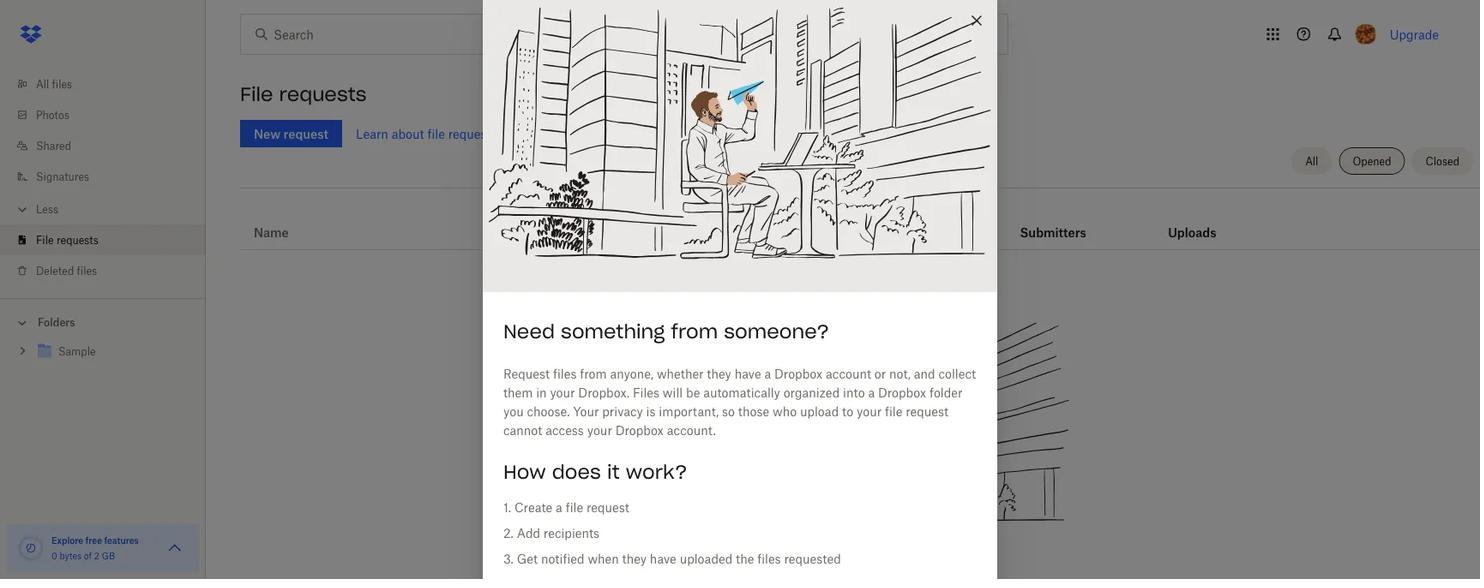 Task type: describe. For each thing, give the bounding box(es) containing it.
the
[[736, 552, 754, 567]]

account
[[826, 367, 872, 381]]

access
[[546, 423, 584, 438]]

3.
[[504, 552, 514, 567]]

be
[[686, 386, 700, 400]]

collect
[[939, 367, 976, 381]]

file inside the request files from anyone, whether they have a dropbox account or not, and collect them in your dropbox. files will be automatically organized into a dropbox folder you choose. your privacy is important, so those who upload to your file request cannot access your dropbox account.
[[885, 405, 903, 419]]

files for request
[[553, 367, 577, 381]]

folders button
[[0, 310, 206, 335]]

learn
[[356, 127, 389, 141]]

is
[[647, 405, 656, 419]]

2.
[[504, 526, 514, 541]]

account.
[[667, 423, 716, 438]]

created button
[[576, 222, 623, 243]]

1 horizontal spatial file
[[566, 501, 584, 515]]

1 vertical spatial dropbox
[[878, 386, 927, 400]]

1 column header from the left
[[1021, 202, 1089, 243]]

recipients
[[544, 526, 600, 541]]

0
[[51, 551, 57, 562]]

opened
[[1353, 155, 1392, 168]]

file requests list item
[[0, 225, 206, 256]]

files
[[633, 386, 660, 400]]

learn about file requests
[[356, 127, 497, 141]]

photos
[[36, 109, 69, 121]]

files for deleted
[[77, 265, 97, 278]]

0 vertical spatial a
[[765, 367, 771, 381]]

who
[[773, 405, 797, 419]]

2 vertical spatial your
[[587, 423, 612, 438]]

to
[[843, 405, 854, 419]]

2. add recipients
[[504, 526, 600, 541]]

something
[[561, 320, 665, 344]]

requested
[[785, 552, 842, 567]]

from for anyone,
[[580, 367, 607, 381]]

learn about file requests link
[[356, 127, 497, 141]]

photos link
[[14, 100, 206, 130]]

shared
[[36, 139, 71, 152]]

signatures
[[36, 170, 89, 183]]

request inside the request files from anyone, whether they have a dropbox account or not, and collect them in your dropbox. files will be automatically organized into a dropbox folder you choose. your privacy is important, so those who upload to your file request cannot access your dropbox account.
[[906, 405, 949, 419]]

does
[[552, 461, 601, 485]]

from for someone?
[[671, 320, 718, 344]]

signatures link
[[14, 161, 206, 192]]

you
[[504, 405, 524, 419]]

folder
[[930, 386, 963, 400]]

file requests link
[[14, 225, 206, 256]]

1.
[[504, 501, 511, 515]]

0 vertical spatial file requests
[[240, 82, 367, 106]]

into
[[843, 386, 865, 400]]

deleted files
[[36, 265, 97, 278]]

deleted files link
[[14, 256, 206, 287]]

when
[[588, 552, 619, 567]]

1 horizontal spatial dropbox
[[775, 367, 823, 381]]

all for all
[[1306, 155, 1319, 168]]

need
[[504, 320, 555, 344]]

explore
[[51, 536, 83, 547]]

row containing name
[[240, 195, 1481, 251]]

2 vertical spatial a
[[556, 501, 563, 515]]

file inside list item
[[36, 234, 54, 247]]

request files from anyone, whether they have a dropbox account or not, and collect them in your dropbox. files will be automatically organized into a dropbox folder you choose. your privacy is important, so those who upload to your file request cannot access your dropbox account.
[[504, 367, 976, 438]]

whether
[[657, 367, 704, 381]]

less
[[36, 203, 58, 216]]

dropbox.
[[579, 386, 630, 400]]

create
[[515, 501, 553, 515]]

1. create a file request
[[504, 501, 630, 515]]

or
[[875, 367, 886, 381]]

all for all files
[[36, 78, 49, 91]]

1 vertical spatial a
[[869, 386, 875, 400]]

all files link
[[14, 69, 206, 100]]

1 vertical spatial they
[[622, 552, 647, 567]]

shared link
[[14, 130, 206, 161]]

files right the
[[758, 552, 781, 567]]



Task type: vqa. For each thing, say whether or not it's contained in the screenshot.
leftmost "they"
yes



Task type: locate. For each thing, give the bounding box(es) containing it.
notified
[[541, 552, 585, 567]]

0 vertical spatial have
[[735, 367, 762, 381]]

from up whether
[[671, 320, 718, 344]]

dropbox up 'organized'
[[775, 367, 823, 381]]

1 vertical spatial all
[[1306, 155, 1319, 168]]

gb
[[102, 551, 115, 562]]

they
[[707, 367, 732, 381], [622, 552, 647, 567]]

all button
[[1292, 148, 1333, 175]]

0 vertical spatial your
[[550, 386, 575, 400]]

1 horizontal spatial column header
[[1169, 202, 1237, 243]]

1 horizontal spatial they
[[707, 367, 732, 381]]

1 vertical spatial requests
[[448, 127, 497, 141]]

have up automatically
[[735, 367, 762, 381]]

0 vertical spatial file
[[240, 82, 273, 106]]

all up "photos"
[[36, 78, 49, 91]]

2
[[94, 551, 99, 562]]

closed button
[[1413, 148, 1474, 175]]

1 horizontal spatial all
[[1306, 155, 1319, 168]]

row
[[240, 195, 1481, 251]]

from
[[671, 320, 718, 344], [580, 367, 607, 381]]

dropbox image
[[14, 17, 48, 51]]

0 horizontal spatial column header
[[1021, 202, 1089, 243]]

file requests
[[240, 82, 367, 106], [36, 234, 98, 247]]

file
[[240, 82, 273, 106], [36, 234, 54, 247]]

someone?
[[724, 320, 830, 344]]

2 horizontal spatial requests
[[448, 127, 497, 141]]

dialog containing need something from someone?
[[483, 0, 998, 580]]

0 vertical spatial request
[[906, 405, 949, 419]]

all inside all files link
[[36, 78, 49, 91]]

1 horizontal spatial file
[[240, 82, 273, 106]]

files
[[52, 78, 72, 91], [77, 265, 97, 278], [553, 367, 577, 381], [758, 552, 781, 567]]

they inside the request files from anyone, whether they have a dropbox account or not, and collect them in your dropbox. files will be automatically organized into a dropbox folder you choose. your privacy is important, so those who upload to your file request cannot access your dropbox account.
[[707, 367, 732, 381]]

1 horizontal spatial request
[[906, 405, 949, 419]]

work?
[[626, 461, 688, 485]]

from up dropbox. on the bottom left of the page
[[580, 367, 607, 381]]

requests up 'learn'
[[279, 82, 367, 106]]

a right into
[[869, 386, 875, 400]]

3. get notified when they have uploaded the files requested
[[504, 552, 842, 567]]

file requests up deleted files
[[36, 234, 98, 247]]

0 vertical spatial all
[[36, 78, 49, 91]]

so
[[722, 405, 735, 419]]

0 vertical spatial they
[[707, 367, 732, 381]]

automatically
[[704, 386, 781, 400]]

organized
[[784, 386, 840, 400]]

files up "photos"
[[52, 78, 72, 91]]

your down your
[[587, 423, 612, 438]]

all left opened button
[[1306, 155, 1319, 168]]

0 vertical spatial file
[[428, 127, 445, 141]]

0 horizontal spatial requests
[[57, 234, 98, 247]]

1 vertical spatial have
[[650, 552, 677, 567]]

requests inside list item
[[57, 234, 98, 247]]

0 horizontal spatial have
[[650, 552, 677, 567]]

0 horizontal spatial file requests
[[36, 234, 98, 247]]

upload
[[800, 405, 839, 419]]

will
[[663, 386, 683, 400]]

closed
[[1426, 155, 1460, 168]]

2 vertical spatial requests
[[57, 234, 98, 247]]

quota usage element
[[17, 535, 45, 563]]

2 horizontal spatial file
[[885, 405, 903, 419]]

1 vertical spatial from
[[580, 367, 607, 381]]

2 horizontal spatial your
[[857, 405, 882, 419]]

file requests up 'learn'
[[240, 82, 367, 106]]

1 horizontal spatial requests
[[279, 82, 367, 106]]

file up recipients
[[566, 501, 584, 515]]

add
[[517, 526, 541, 541]]

0 vertical spatial dropbox
[[775, 367, 823, 381]]

anyone,
[[610, 367, 654, 381]]

your
[[550, 386, 575, 400], [857, 405, 882, 419], [587, 423, 612, 438]]

in
[[536, 386, 547, 400]]

a
[[765, 367, 771, 381], [869, 386, 875, 400], [556, 501, 563, 515]]

pro trial element
[[859, 222, 886, 243]]

1 vertical spatial your
[[857, 405, 882, 419]]

requests right about
[[448, 127, 497, 141]]

those
[[739, 405, 770, 419]]

choose.
[[527, 405, 570, 419]]

need something from someone?
[[504, 320, 830, 344]]

your right to
[[857, 405, 882, 419]]

from inside the request files from anyone, whether they have a dropbox account or not, and collect them in your dropbox. files will be automatically organized into a dropbox folder you choose. your privacy is important, so those who upload to your file request cannot access your dropbox account.
[[580, 367, 607, 381]]

0 horizontal spatial they
[[622, 552, 647, 567]]

not,
[[890, 367, 911, 381]]

all inside button
[[1306, 155, 1319, 168]]

they up automatically
[[707, 367, 732, 381]]

get
[[517, 552, 538, 567]]

a right create
[[556, 501, 563, 515]]

privacy
[[603, 405, 643, 419]]

column header
[[1021, 202, 1089, 243], [1169, 202, 1237, 243]]

files right deleted
[[77, 265, 97, 278]]

all
[[36, 78, 49, 91], [1306, 155, 1319, 168]]

dialog
[[483, 0, 998, 580]]

1 vertical spatial file
[[885, 405, 903, 419]]

requests up deleted files
[[57, 234, 98, 247]]

how does it work?
[[504, 461, 688, 485]]

1 vertical spatial file
[[36, 234, 54, 247]]

2 vertical spatial dropbox
[[616, 423, 664, 438]]

have inside the request files from anyone, whether they have a dropbox account or not, and collect them in your dropbox. files will be automatically organized into a dropbox folder you choose. your privacy is important, so those who upload to your file request cannot access your dropbox account.
[[735, 367, 762, 381]]

0 horizontal spatial all
[[36, 78, 49, 91]]

0 horizontal spatial file
[[428, 127, 445, 141]]

2 horizontal spatial dropbox
[[878, 386, 927, 400]]

files for all
[[52, 78, 72, 91]]

name
[[254, 225, 289, 240]]

files right "request"
[[553, 367, 577, 381]]

1 horizontal spatial a
[[765, 367, 771, 381]]

2 vertical spatial file
[[566, 501, 584, 515]]

have
[[735, 367, 762, 381], [650, 552, 677, 567]]

file down not,
[[885, 405, 903, 419]]

1 horizontal spatial your
[[587, 423, 612, 438]]

0 horizontal spatial a
[[556, 501, 563, 515]]

0 vertical spatial requests
[[279, 82, 367, 106]]

upgrade link
[[1390, 27, 1440, 42]]

dropbox
[[775, 367, 823, 381], [878, 386, 927, 400], [616, 423, 664, 438]]

request down 'folder'
[[906, 405, 949, 419]]

0 horizontal spatial dropbox
[[616, 423, 664, 438]]

0 vertical spatial from
[[671, 320, 718, 344]]

0 horizontal spatial from
[[580, 367, 607, 381]]

them
[[504, 386, 533, 400]]

and
[[914, 367, 936, 381]]

your
[[573, 405, 599, 419]]

how
[[504, 461, 546, 485]]

file right about
[[428, 127, 445, 141]]

a up automatically
[[765, 367, 771, 381]]

1 horizontal spatial from
[[671, 320, 718, 344]]

bytes
[[60, 551, 82, 562]]

1 horizontal spatial file requests
[[240, 82, 367, 106]]

0 horizontal spatial file
[[36, 234, 54, 247]]

folders
[[38, 317, 75, 329]]

they right when
[[622, 552, 647, 567]]

1 horizontal spatial have
[[735, 367, 762, 381]]

request down it
[[587, 501, 630, 515]]

less image
[[14, 201, 31, 218]]

0 horizontal spatial request
[[587, 501, 630, 515]]

list containing all files
[[0, 58, 206, 299]]

dropbox down not,
[[878, 386, 927, 400]]

1 vertical spatial request
[[587, 501, 630, 515]]

2 column header from the left
[[1169, 202, 1237, 243]]

files inside the request files from anyone, whether they have a dropbox account or not, and collect them in your dropbox. files will be automatically organized into a dropbox folder you choose. your privacy is important, so those who upload to your file request cannot access your dropbox account.
[[553, 367, 577, 381]]

cannot
[[504, 423, 543, 438]]

file requests inside list item
[[36, 234, 98, 247]]

file
[[428, 127, 445, 141], [885, 405, 903, 419], [566, 501, 584, 515]]

have left uploaded
[[650, 552, 677, 567]]

requests
[[279, 82, 367, 106], [448, 127, 497, 141], [57, 234, 98, 247]]

request
[[906, 405, 949, 419], [587, 501, 630, 515]]

uploaded
[[680, 552, 733, 567]]

about
[[392, 127, 424, 141]]

0 horizontal spatial your
[[550, 386, 575, 400]]

upgrade
[[1390, 27, 1440, 42]]

1 vertical spatial file requests
[[36, 234, 98, 247]]

explore free features 0 bytes of 2 gb
[[51, 536, 139, 562]]

created
[[576, 225, 623, 240]]

2 horizontal spatial a
[[869, 386, 875, 400]]

of
[[84, 551, 92, 562]]

important,
[[659, 405, 719, 419]]

your right in
[[550, 386, 575, 400]]

list
[[0, 58, 206, 299]]

opened button
[[1340, 148, 1406, 175]]

deleted
[[36, 265, 74, 278]]

dropbox down is at the left bottom of page
[[616, 423, 664, 438]]

features
[[104, 536, 139, 547]]

free
[[85, 536, 102, 547]]

request
[[504, 367, 550, 381]]

all files
[[36, 78, 72, 91]]

it
[[607, 461, 620, 485]]



